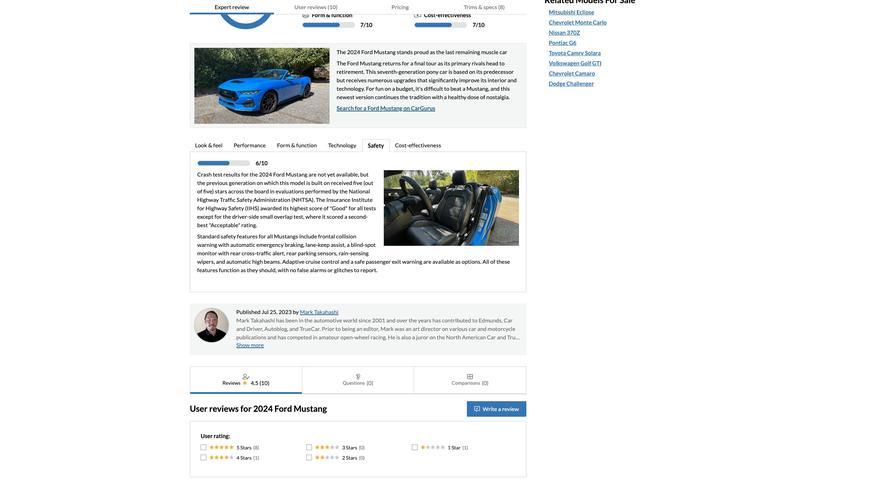 Task type: locate. For each thing, give the bounding box(es) containing it.
all up second-
[[357, 205, 363, 212]]

(10) inside tab
[[328, 4, 338, 10]]

0 horizontal spatial takahashi
[[251, 317, 275, 324]]

muscle
[[482, 48, 499, 55]]

1 vertical spatial warning
[[402, 258, 423, 265]]

reviews
[[223, 381, 241, 387]]

3
[[342, 445, 345, 451]]

2 horizontal spatial function
[[331, 11, 353, 18]]

of inside the ford mustang returns for a final tour as its primary rivals head to retirement. this seventh-generation pony car is based on its predecessor but receives numerous upgrades that significantly improve its interior and technology. for fun on a budget, it's difficult to beat a mustang, and this newest version continues the tradition with a healthy dose of nostalgia.
[[481, 94, 486, 100]]

mustang inside crash test results for the 2024 ford mustang are not yet available, but the previous generation on which this model is built on received five (out of five) stars across the board in evaluations performed by the national highway traffic safety administration (nhtsa). the insurance institute for highway safety (iihs) awarded its highest score of "good" for all tests except for the driver-side small overlap test, where it scored a second- best "acceptable" rating.
[[286, 171, 308, 178]]

a right also
[[412, 334, 415, 341]]

national
[[349, 188, 370, 195]]

3 tab list from the top
[[190, 367, 527, 395]]

but down retirement.
[[337, 77, 345, 83]]

editor,
[[364, 326, 380, 332]]

user up the 'balance scale' image
[[295, 4, 306, 10]]

th large image
[[468, 374, 473, 380]]

4 stars ( 1 )
[[237, 455, 259, 461]]

look
[[195, 142, 207, 149]]

all inside standard safety features for all mustangs include frontal collision warning with automatic emergency braking, lane-keep assist, a blind-spot monitor with rear cross-traffic alert, rear parking sensors, rain-sensing wipers, and automatic high beams. adaptive cruise control and a safe passenger exit warning are available as options. all of these features function as they should, with no false alarms or glitches to report.
[[267, 233, 273, 240]]

performance
[[234, 142, 266, 149]]

a inside mark takahashi has been in the automotive world since 2001 and over the years has contributed to edmunds, car and driver, autoblog, and truecar. prior to being an editor, mark was an art director on various car and motorcycle publications and has competed in amateur open-wheel racing. he is also a juror on the north american car and truck of the year awards.
[[412, 334, 415, 341]]

1 an from the left
[[357, 326, 363, 332]]

a inside crash test results for the 2024 ford mustang are not yet available, but the previous generation on which this model is built on received five (out of five) stars across the board in evaluations performed by the national highway traffic safety administration (nhtsa). the insurance institute for highway safety (iihs) awarded its highest score of "good" for all tests except for the driver-side small overlap test, where it scored a second- best "acceptable" rating.
[[345, 213, 348, 220]]

upgrades
[[394, 77, 417, 83]]

"good"
[[330, 205, 348, 212]]

0 horizontal spatial all
[[267, 233, 273, 240]]

the inside the ford mustang returns for a final tour as its primary rivals head to retirement. this seventh-generation pony car is based on its predecessor but receives numerous upgrades that significantly improve its interior and technology. for fun on a budget, it's difficult to beat a mustang, and this newest version continues the tradition with a healthy dose of nostalgia.
[[337, 60, 346, 66]]

0 vertical spatial all
[[357, 205, 363, 212]]

mark takahashi has been in the automotive world since 2001 and over the years has contributed to edmunds, car and driver, autoblog, and truecar. prior to being an editor, mark was an art director on various car and motorcycle publications and has competed in amateur open-wheel racing. he is also a juror on the north american car and truck of the year awards.
[[236, 317, 521, 349]]

7 for form & function
[[361, 21, 364, 28]]

2001
[[372, 317, 386, 324]]

0 vertical spatial 0
[[361, 445, 363, 451]]

reviews inside tab
[[308, 4, 327, 10]]

6 left specs
[[473, 0, 476, 7]]

1 vertical spatial (10)
[[260, 380, 270, 387]]

this inside the ford mustang returns for a final tour as its primary rivals head to retirement. this seventh-generation pony car is based on its predecessor but receives numerous upgrades that significantly improve its interior and technology. for fun on a budget, it's difficult to beat a mustang, and this newest version continues the tradition with a healthy dose of nostalgia.
[[501, 85, 510, 92]]

1 vertical spatial reviews
[[209, 404, 239, 414]]

autoblog,
[[265, 326, 289, 332]]

0 vertical spatial safety
[[368, 142, 384, 149]]

0 horizontal spatial is
[[307, 180, 310, 186]]

stars right 2
[[346, 455, 357, 461]]

1 horizontal spatial are
[[424, 258, 432, 265]]

( for 4 stars
[[253, 455, 255, 461]]

truck
[[508, 334, 521, 341]]

(iihs)
[[245, 205, 259, 212]]

warning up monitor
[[197, 242, 217, 248]]

but up (out
[[360, 171, 369, 178]]

last
[[446, 48, 455, 55]]

a left final
[[411, 60, 414, 66]]

adaptive
[[282, 258, 305, 265]]

2 7 / 10 from the left
[[473, 21, 485, 28]]

cost- right money bill wave "image"
[[424, 11, 438, 18]]

results
[[224, 171, 240, 178]]

effectiveness inside tab
[[409, 142, 441, 149]]

the inside the ford mustang returns for a final tour as its primary rivals head to retirement. this seventh-generation pony car is based on its predecessor but receives numerous upgrades that significantly improve its interior and technology. for fun on a budget, it's difficult to beat a mustang, and this newest version continues the tradition with a healthy dose of nostalgia.
[[400, 94, 409, 100]]

safety up (iihs)
[[237, 196, 252, 203]]

6 / 10 down performance tab
[[256, 160, 268, 167]]

2024 up retirement.
[[347, 48, 360, 55]]

2 vertical spatial safety
[[228, 205, 244, 212]]

2 7 from the left
[[473, 21, 476, 28]]

collision
[[336, 233, 357, 240]]

by inside crash test results for the 2024 ford mustang are not yet available, but the previous generation on which this model is built on received five (out of five) stars across the board in evaluations performed by the national highway traffic safety administration (nhtsa). the insurance institute for highway safety (iihs) awarded its highest score of "good" for all tests except for the driver-side small overlap test, where it scored a second- best "acceptable" rating.
[[333, 188, 339, 195]]

with down difficult
[[432, 94, 443, 100]]

7 / 10 for form & function
[[361, 21, 373, 28]]

standard safety features for all mustangs include frontal collision warning with automatic emergency braking, lane-keep assist, a blind-spot monitor with rear cross-traffic alert, rear parking sensors, rain-sensing wipers, and automatic high beams. adaptive cruise control and a safe passenger exit warning are available as options. all of these features function as they should, with no false alarms or glitches to report.
[[197, 233, 510, 274]]

1 rear from the left
[[230, 250, 241, 257]]

& for look & feel tab
[[208, 142, 212, 149]]

0 vertical spatial this
[[501, 85, 510, 92]]

1 vertical spatial car
[[487, 334, 496, 341]]

8
[[255, 445, 258, 451]]

) down the 8
[[258, 455, 259, 461]]

1 horizontal spatial function
[[296, 142, 317, 149]]

1 horizontal spatial is
[[397, 334, 400, 341]]

a left healthy
[[444, 94, 447, 100]]

function inside standard safety features for all mustangs include frontal collision warning with automatic emergency braking, lane-keep assist, a blind-spot monitor with rear cross-traffic alert, rear parking sensors, rain-sensing wipers, and automatic high beams. adaptive cruise control and a safe passenger exit warning are available as options. all of these features function as they should, with no false alarms or glitches to report.
[[219, 267, 240, 274]]

photo by mark takahashi. 2024 ford mustang gt convertible front-quarter view. image
[[195, 48, 330, 124]]

by up been
[[293, 309, 299, 316]]

2 vertical spatial the
[[316, 196, 325, 203]]

car inside mark takahashi has been in the automotive world since 2001 and over the years has contributed to edmunds, car and driver, autoblog, and truecar. prior to being an editor, mark was an art director on various car and motorcycle publications and has competed in amateur open-wheel racing. he is also a juror on the north american car and truck of the year awards.
[[469, 326, 477, 332]]

control
[[322, 258, 340, 265]]

parking
[[298, 250, 317, 257]]

the up the truecar.
[[305, 317, 313, 324]]

on left 'cargurus'
[[404, 105, 410, 112]]

tab list for expert review
[[190, 139, 527, 152]]

by up insurance
[[333, 188, 339, 195]]

& for the trims & specs (8) tab
[[479, 4, 483, 10]]

question image
[[356, 374, 360, 380]]

6 / 10 inside tab panel
[[256, 160, 268, 167]]

with left no
[[278, 267, 289, 274]]

report.
[[361, 267, 378, 274]]

all up emergency at the bottom left
[[267, 233, 273, 240]]

6 down performance tab
[[256, 160, 259, 167]]

0 vertical spatial highway
[[197, 196, 219, 203]]

nostalgia.
[[487, 94, 510, 100]]

alert,
[[273, 250, 285, 257]]

for down stands at the left of page
[[402, 60, 410, 66]]

2024 inside crash test results for the 2024 ford mustang are not yet available, but the previous generation on which this model is built on received five (out of five) stars across the board in evaluations performed by the national highway traffic safety administration (nhtsa). the insurance institute for highway safety (iihs) awarded its highest score of "good" for all tests except for the driver-side small overlap test, where it scored a second- best "acceptable" rating.
[[259, 171, 272, 178]]

1 vertical spatial 6
[[256, 160, 259, 167]]

for up emergency at the bottom left
[[259, 233, 266, 240]]

( down the 8
[[253, 455, 255, 461]]

motorcycle
[[488, 326, 516, 332]]

administration
[[254, 196, 291, 203]]

stars for 3 stars
[[346, 445, 357, 451]]

received
[[331, 180, 352, 186]]

1 7 / 10 from the left
[[361, 21, 373, 28]]

car up american at the right bottom of page
[[469, 326, 477, 332]]

0 horizontal spatial by
[[293, 309, 299, 316]]

0 vertical spatial car
[[504, 317, 513, 324]]

automatic
[[231, 242, 255, 248], [226, 258, 251, 265]]

1 horizontal spatial by
[[333, 188, 339, 195]]

1 vertical spatial this
[[280, 180, 289, 186]]

form inside tab
[[277, 142, 290, 149]]

1 horizontal spatial car
[[504, 317, 513, 324]]

tab list
[[190, 0, 527, 14], [190, 139, 527, 152], [190, 367, 527, 395]]

1 vertical spatial 2024
[[259, 171, 272, 178]]

& inside the form & function tab
[[291, 142, 295, 149]]

0 vertical spatial tab list
[[190, 0, 527, 14]]

( up the 2 stars ( 0 )
[[359, 445, 361, 451]]

4.5
[[251, 380, 259, 387]]

with inside the ford mustang returns for a final tour as its primary rivals head to retirement. this seventh-generation pony car is based on its predecessor but receives numerous upgrades that significantly improve its interior and technology. for fun on a budget, it's difficult to beat a mustang, and this newest version continues the tradition with a healthy dose of nostalgia.
[[432, 94, 443, 100]]

user left rating: in the bottom left of the page
[[201, 433, 213, 440]]

form & function tab
[[272, 139, 323, 152]]

is left built at the top left of page
[[307, 180, 310, 186]]

safety tab
[[363, 139, 390, 152]]

2024 up the which
[[259, 171, 272, 178]]

2 an from the left
[[406, 326, 412, 332]]

takahashi inside mark takahashi has been in the automotive world since 2001 and over the years has contributed to edmunds, car and driver, autoblog, and truecar. prior to being an editor, mark was an art director on various car and motorcycle publications and has competed in amateur open-wheel racing. he is also a juror on the north american car and truck of the year awards.
[[251, 317, 275, 324]]

is left based on the right
[[449, 68, 453, 75]]

contributed
[[442, 317, 472, 324]]

exit
[[392, 258, 401, 265]]

1 horizontal spatial in
[[299, 317, 304, 324]]

car up significantly
[[440, 68, 448, 75]]

is for built
[[307, 180, 310, 186]]

and down been
[[290, 326, 299, 332]]

stars right "5"
[[241, 445, 252, 451]]

cost- right safety tab
[[395, 142, 409, 149]]

2 tab list from the top
[[190, 139, 527, 152]]

in down the truecar.
[[313, 334, 318, 341]]

1 horizontal spatial but
[[360, 171, 369, 178]]

1 horizontal spatial all
[[357, 205, 363, 212]]

monte
[[575, 19, 592, 26]]

1 vertical spatial form & function
[[277, 142, 317, 149]]

1 horizontal spatial 1
[[448, 445, 451, 451]]

by
[[333, 188, 339, 195], [293, 309, 299, 316]]

features down rating.
[[237, 233, 258, 240]]

0 vertical spatial but
[[337, 77, 345, 83]]

1 horizontal spatial 6
[[473, 0, 476, 7]]

show
[[236, 342, 250, 349]]

of right all
[[491, 258, 496, 265]]

1 vertical spatial tab list
[[190, 139, 527, 152]]

0 vertical spatial 6
[[473, 0, 476, 7]]

0 vertical spatial user
[[295, 4, 306, 10]]

) down 3 stars ( 0 )
[[363, 455, 365, 461]]

the
[[437, 48, 445, 55], [400, 94, 409, 100], [250, 171, 258, 178], [197, 180, 206, 186], [245, 188, 253, 195], [340, 188, 348, 195], [223, 213, 231, 220], [305, 317, 313, 324], [409, 317, 417, 324], [437, 334, 445, 341], [243, 343, 251, 349]]

form right performance tab
[[277, 142, 290, 149]]

1 left star
[[448, 445, 451, 451]]

all inside crash test results for the 2024 ford mustang are not yet available, but the previous generation on which this model is built on received five (out of five) stars across the board in evaluations performed by the national highway traffic safety administration (nhtsa). the insurance institute for highway safety (iihs) awarded its highest score of "good" for all tests except for the driver-side small overlap test, where it scored a second- best "acceptable" rating.
[[357, 205, 363, 212]]

on down director
[[430, 334, 436, 341]]

a right the scored
[[345, 213, 348, 220]]

0 horizontal spatial an
[[357, 326, 363, 332]]

automatic down cross-
[[226, 258, 251, 265]]

rear
[[230, 250, 241, 257], [287, 250, 297, 257]]

1 vertical spatial takahashi
[[251, 317, 275, 324]]

0 horizontal spatial rear
[[230, 250, 241, 257]]

2 (0) from the left
[[482, 380, 489, 387]]

(out
[[364, 180, 374, 186]]

1 vertical spatial generation
[[229, 180, 256, 186]]

1 down the 8
[[255, 455, 258, 461]]

2 vertical spatial car
[[469, 326, 477, 332]]

but inside the ford mustang returns for a final tour as its primary rivals head to retirement. this seventh-generation pony car is based on its predecessor but receives numerous upgrades that significantly improve its interior and technology. for fun on a budget, it's difficult to beat a mustang, and this newest version continues the tradition with a healthy dose of nostalgia.
[[337, 77, 345, 83]]

& inside look & feel tab
[[208, 142, 212, 149]]

this up nostalgia.
[[501, 85, 510, 92]]

remaining
[[456, 48, 480, 55]]

tradition
[[410, 94, 431, 100]]

) for 2 stars ( 0 )
[[363, 455, 365, 461]]

tab list containing 4.5
[[190, 367, 527, 395]]

2 0 from the top
[[361, 455, 363, 461]]

but inside crash test results for the 2024 ford mustang are not yet available, but the previous generation on which this model is built on received five (out of five) stars across the board in evaluations performed by the national highway traffic safety administration (nhtsa). the insurance institute for highway safety (iihs) awarded its highest score of "good" for all tests except for the driver-side small overlap test, where it scored a second- best "acceptable" rating.
[[360, 171, 369, 178]]

1 vertical spatial mark
[[236, 317, 250, 324]]

a up continues
[[392, 85, 395, 92]]

0 horizontal spatial 6 / 10
[[256, 160, 268, 167]]

the left the last
[[437, 48, 445, 55]]

in
[[270, 188, 275, 195], [299, 317, 304, 324], [313, 334, 318, 341]]

1 tab list from the top
[[190, 0, 527, 14]]

1 vertical spatial are
[[424, 258, 432, 265]]

1 right star
[[464, 445, 467, 451]]

tab panel
[[190, 152, 527, 293]]

1 0 from the top
[[361, 445, 363, 451]]

1 vertical spatial function
[[296, 142, 317, 149]]

1 horizontal spatial takahashi
[[314, 309, 339, 316]]

mitsubishi eclipse link
[[549, 8, 595, 17]]

0 horizontal spatial form
[[277, 142, 290, 149]]

1 vertical spatial cost-effectiveness
[[395, 142, 441, 149]]

rear up adaptive
[[287, 250, 297, 257]]

1 vertical spatial safety
[[237, 196, 252, 203]]

takahashi down jul
[[251, 317, 275, 324]]

0 vertical spatial (10)
[[328, 4, 338, 10]]

continues
[[375, 94, 399, 100]]

review
[[232, 4, 249, 10], [246, 6, 263, 12], [503, 406, 519, 413]]

0 for 2 stars ( 0 )
[[361, 455, 363, 461]]

toyota
[[549, 50, 566, 56]]

0 vertical spatial is
[[449, 68, 453, 75]]

tour
[[426, 60, 437, 66]]

the for the 2024 ford mustang stands proud as the last remaining muscle car
[[337, 48, 346, 55]]

0 horizontal spatial are
[[309, 171, 317, 178]]

0 vertical spatial chevrolet
[[549, 19, 574, 26]]

0 vertical spatial the
[[337, 48, 346, 55]]

rating.
[[242, 222, 257, 229]]

2 vertical spatial user
[[201, 433, 213, 440]]

for up except
[[197, 205, 205, 212]]

0 vertical spatial function
[[331, 11, 353, 18]]

0 vertical spatial 6 / 10
[[473, 0, 485, 7]]

form down user reviews (10)
[[312, 11, 325, 18]]

tab list containing expert review
[[190, 0, 527, 14]]

it
[[322, 213, 326, 220]]

a right beat
[[463, 85, 466, 92]]

user inside tab
[[295, 4, 306, 10]]

1 horizontal spatial 7
[[473, 21, 476, 28]]

cost-effectiveness tab
[[390, 139, 448, 152]]

trims & specs (8)
[[464, 4, 505, 10]]

0 vertical spatial generation
[[399, 68, 426, 75]]

6 / 10 left the (8)
[[473, 0, 485, 7]]

performed
[[305, 188, 332, 195]]

expert review inside tab
[[215, 4, 249, 10]]

1 horizontal spatial reviews
[[308, 4, 327, 10]]

spot
[[365, 242, 376, 248]]

0 horizontal spatial but
[[337, 77, 345, 83]]

0 horizontal spatial mark
[[236, 317, 250, 324]]

cross-
[[242, 250, 257, 257]]

(0) right th large "icon"
[[482, 380, 489, 387]]

on
[[469, 68, 476, 75], [385, 85, 391, 92], [404, 105, 410, 112], [257, 180, 263, 186], [324, 180, 330, 186], [442, 326, 449, 332], [430, 334, 436, 341]]

1 vertical spatial 0
[[361, 455, 363, 461]]

2 horizontal spatial car
[[500, 48, 508, 55]]

0 vertical spatial car
[[500, 48, 508, 55]]

insurance
[[327, 196, 351, 203]]

highway up except
[[206, 205, 227, 212]]

0 horizontal spatial reviews
[[209, 404, 239, 414]]

user edit image
[[243, 374, 250, 380]]

reviews down reviews
[[209, 404, 239, 414]]

( for 2 stars
[[359, 455, 361, 461]]

1 (0) from the left
[[367, 380, 374, 387]]

1 horizontal spatial rear
[[287, 250, 297, 257]]

stars for 5 stars
[[241, 445, 252, 451]]

gti
[[593, 60, 602, 67]]

user reviews (10) tab
[[274, 0, 358, 14]]

2 chevrolet from the top
[[549, 70, 574, 77]]

0 horizontal spatial 7
[[361, 21, 364, 28]]

(0) for questions (0)
[[367, 380, 374, 387]]

0 vertical spatial mark
[[300, 309, 313, 316]]

an up wheel
[[357, 326, 363, 332]]

chevrolet
[[549, 19, 574, 26], [549, 70, 574, 77]]

7 / 10 for cost-effectiveness
[[473, 21, 485, 28]]

is inside crash test results for the 2024 ford mustang are not yet available, but the previous generation on which this model is built on received five (out of five) stars across the board in evaluations performed by the national highway traffic safety administration (nhtsa). the insurance institute for highway safety (iihs) awarded its highest score of "good" for all tests except for the driver-side small overlap test, where it scored a second- best "acceptable" rating.
[[307, 180, 310, 186]]

2 vertical spatial function
[[219, 267, 240, 274]]

also
[[402, 334, 411, 341]]

1 vertical spatial chevrolet
[[549, 70, 574, 77]]

( for 1 star
[[463, 445, 464, 451]]

1 vertical spatial automatic
[[226, 258, 251, 265]]

mark down published
[[236, 317, 250, 324]]

expert inside tab
[[215, 4, 231, 10]]

its
[[444, 60, 450, 66], [477, 68, 483, 75], [481, 77, 487, 83], [283, 205, 289, 212]]

1 horizontal spatial form
[[312, 11, 325, 18]]

25,
[[270, 309, 278, 316]]

0 vertical spatial by
[[333, 188, 339, 195]]

score
[[309, 205, 323, 212]]

in right been
[[299, 317, 304, 324]]

is right he
[[397, 334, 400, 341]]

(0)
[[367, 380, 374, 387], [482, 380, 489, 387]]

1 vertical spatial 6 / 10
[[256, 160, 268, 167]]

questions (0)
[[343, 380, 374, 387]]

north
[[446, 334, 461, 341]]

0 vertical spatial features
[[237, 233, 258, 240]]

its inside crash test results for the 2024 ford mustang are not yet available, but the previous generation on which this model is built on received five (out of five) stars across the board in evaluations performed by the national highway traffic safety administration (nhtsa). the insurance institute for highway safety (iihs) awarded its highest score of "good" for all tests except for the driver-side small overlap test, where it scored a second- best "acceptable" rating.
[[283, 205, 289, 212]]

competed
[[287, 334, 312, 341]]

the left board
[[245, 188, 253, 195]]

reviews
[[308, 4, 327, 10], [209, 404, 239, 414]]

1 for 1 star ( 1 )
[[464, 445, 467, 451]]

the inside crash test results for the 2024 ford mustang are not yet available, but the previous generation on which this model is built on received five (out of five) stars across the board in evaluations performed by the national highway traffic safety administration (nhtsa). the insurance institute for highway safety (iihs) awarded its highest score of "good" for all tests except for the driver-side small overlap test, where it scored a second- best "acceptable" rating.
[[316, 196, 325, 203]]

been
[[286, 317, 298, 324]]

0 vertical spatial are
[[309, 171, 317, 178]]

0 horizontal spatial (10)
[[260, 380, 270, 387]]

ford inside crash test results for the 2024 ford mustang are not yet available, but the previous generation on which this model is built on received five (out of five) stars across the board in evaluations performed by the national highway traffic safety administration (nhtsa). the insurance institute for highway safety (iihs) awarded its highest score of "good" for all tests except for the driver-side small overlap test, where it scored a second- best "acceptable" rating.
[[273, 171, 285, 178]]

) for 5 stars ( 8 )
[[258, 445, 259, 451]]

warning right exit
[[402, 258, 423, 265]]

2024
[[347, 48, 360, 55], [259, 171, 272, 178], [253, 404, 273, 414]]

1 horizontal spatial (0)
[[482, 380, 489, 387]]

comparisons count element
[[482, 379, 489, 388]]

traffic
[[257, 250, 272, 257]]

7 for cost-effectiveness
[[473, 21, 476, 28]]

sensors,
[[318, 250, 338, 257]]

is inside the ford mustang returns for a final tour as its primary rivals head to retirement. this seventh-generation pony car is based on its predecessor but receives numerous upgrades that significantly improve its interior and technology. for fun on a budget, it's difficult to beat a mustang, and this newest version continues the tradition with a healthy dose of nostalgia.
[[449, 68, 453, 75]]

a inside button
[[499, 406, 501, 413]]

1 horizontal spatial cost-
[[424, 11, 438, 18]]

0 for 3 stars ( 0 )
[[361, 445, 363, 451]]

are left not
[[309, 171, 317, 178]]

of inside standard safety features for all mustangs include frontal collision warning with automatic emergency braking, lane-keep assist, a blind-spot monitor with rear cross-traffic alert, rear parking sensors, rain-sensing wipers, and automatic high beams. adaptive cruise control and a safe passenger exit warning are available as options. all of these features function as they should, with no false alarms or glitches to report.
[[491, 258, 496, 265]]

available
[[433, 258, 455, 265]]

(0) right question icon
[[367, 380, 374, 387]]

( up 4 stars ( 1 )
[[253, 445, 255, 451]]

warning
[[197, 242, 217, 248], [402, 258, 423, 265]]

ford
[[362, 48, 373, 55], [347, 60, 359, 66], [368, 105, 379, 112], [273, 171, 285, 178], [275, 404, 292, 414]]

0 horizontal spatial warning
[[197, 242, 217, 248]]

for inside the ford mustang returns for a final tour as its primary rivals head to retirement. this seventh-generation pony car is based on its predecessor but receives numerous upgrades that significantly improve its interior and technology. for fun on a budget, it's difficult to beat a mustang, and this newest version continues the tradition with a healthy dose of nostalgia.
[[402, 60, 410, 66]]

to down safe
[[354, 267, 360, 274]]

0 horizontal spatial 1
[[255, 455, 258, 461]]

0 horizontal spatial in
[[270, 188, 275, 195]]

a down version
[[364, 105, 367, 112]]

tab list containing look & feel
[[190, 139, 527, 152]]

1 vertical spatial form
[[277, 142, 290, 149]]

1 7 from the left
[[361, 21, 364, 28]]

1 vertical spatial car
[[440, 68, 448, 75]]

generation up upgrades
[[399, 68, 426, 75]]

mark up he
[[381, 326, 394, 332]]

mark
[[300, 309, 313, 316], [236, 317, 250, 324], [381, 326, 394, 332]]

1 horizontal spatial 7 / 10
[[473, 21, 485, 28]]

as right tour
[[438, 60, 443, 66]]

technology tab
[[323, 139, 363, 152]]

built
[[312, 180, 323, 186]]

(0) for comparisons (0)
[[482, 380, 489, 387]]

cost-effectiveness inside tab
[[395, 142, 441, 149]]

form
[[312, 11, 325, 18], [277, 142, 290, 149]]

& inside the trims & specs (8) tab
[[479, 4, 483, 10]]

comparisons
[[452, 381, 480, 387]]

the for the ford mustang returns for a final tour as its primary rivals head to retirement. this seventh-generation pony car is based on its predecessor but receives numerous upgrades that significantly improve its interior and technology. for fun on a budget, it's difficult to beat a mustang, and this newest version continues the tradition with a healthy dose of nostalgia.
[[337, 60, 346, 66]]

on up improve on the top of page
[[469, 68, 476, 75]]

0 horizontal spatial car
[[487, 334, 496, 341]]

being
[[342, 326, 356, 332]]

is
[[449, 68, 453, 75], [307, 180, 310, 186], [397, 334, 400, 341]]

to down significantly
[[444, 85, 450, 92]]

1 vertical spatial all
[[267, 233, 273, 240]]



Task type: vqa. For each thing, say whether or not it's contained in the screenshot.
bottom color:
no



Task type: describe. For each thing, give the bounding box(es) containing it.
1 for 4 stars ( 1 )
[[255, 455, 258, 461]]

where
[[306, 213, 321, 220]]

of left five)
[[197, 188, 202, 195]]

no
[[290, 267, 296, 274]]

and up publications
[[236, 326, 246, 332]]

as left they
[[241, 267, 246, 274]]

review inside button
[[503, 406, 519, 413]]

wheel
[[355, 334, 370, 341]]

he
[[388, 334, 395, 341]]

2 vertical spatial 2024
[[253, 404, 273, 414]]

the down the crash
[[197, 180, 206, 186]]

(nhtsa).
[[292, 196, 315, 203]]

available,
[[336, 171, 359, 178]]

camaro
[[575, 70, 595, 77]]

mitsubishi eclipse chevrolet monte carlo nissan 370z pontiac g6 toyota camry solara volkswagen golf gti chevrolet camaro dodge challenger
[[549, 9, 607, 87]]

0 vertical spatial cost-effectiveness
[[424, 11, 471, 18]]

camry
[[567, 50, 584, 56]]

0 vertical spatial effectiveness
[[438, 11, 471, 18]]

more
[[251, 342, 264, 349]]

dodge
[[549, 80, 566, 87]]

glitches
[[334, 267, 353, 274]]

five)
[[203, 188, 214, 195]]

yet
[[327, 171, 335, 178]]

1 chevrolet from the top
[[549, 19, 574, 26]]

look & feel tab
[[190, 139, 229, 152]]

and down interior
[[491, 85, 500, 92]]

wipers,
[[197, 258, 215, 265]]

function inside the form & function tab
[[296, 142, 317, 149]]

except
[[197, 213, 214, 220]]

sensing
[[350, 250, 369, 257]]

and right the wipers,
[[216, 258, 225, 265]]

solara
[[585, 50, 601, 56]]

for up second-
[[349, 205, 356, 212]]

based
[[454, 68, 468, 75]]

performance tab
[[229, 139, 272, 152]]

stars for 2 stars
[[346, 455, 357, 461]]

and right interior
[[508, 77, 517, 83]]

on up north
[[442, 326, 449, 332]]

to up predecessor
[[500, 60, 505, 66]]

( for 5 stars
[[253, 445, 255, 451]]

the up "acceptable"
[[223, 213, 231, 220]]

not
[[318, 171, 326, 178]]

keep
[[318, 242, 330, 248]]

to left edmunds,
[[473, 317, 478, 324]]

has down autoblog,
[[278, 334, 286, 341]]

1 vertical spatial highway
[[206, 205, 227, 212]]

trims & specs (8) tab
[[443, 0, 527, 14]]

reviews for for
[[209, 404, 239, 414]]

crash
[[197, 171, 212, 178]]

awards.
[[264, 343, 284, 349]]

1 horizontal spatial warning
[[402, 258, 423, 265]]

0 vertical spatial takahashi
[[314, 309, 339, 316]]

or
[[328, 267, 333, 274]]

photo by mark takahashi. 2024 ford mustang gt convertible front seats image
[[384, 170, 519, 246]]

generation inside the ford mustang returns for a final tour as its primary rivals head to retirement. this seventh-generation pony car is based on its predecessor but receives numerous upgrades that significantly improve its interior and technology. for fun on a budget, it's difficult to beat a mustang, and this newest version continues the tradition with a healthy dose of nostalgia.
[[399, 68, 426, 75]]

cost- inside tab
[[395, 142, 409, 149]]

ford inside the ford mustang returns for a final tour as its primary rivals head to retirement. this seventh-generation pony car is based on its predecessor but receives numerous upgrades that significantly improve its interior and technology. for fun on a budget, it's difficult to beat a mustang, and this newest version continues the tradition with a healthy dose of nostalgia.
[[347, 60, 359, 66]]

are inside crash test results for the 2024 ford mustang are not yet available, but the previous generation on which this model is built on received five (out of five) stars across the board in evaluations performed by the national highway traffic safety administration (nhtsa). the insurance institute for highway safety (iihs) awarded its highest score of "good" for all tests except for the driver-side small overlap test, where it scored a second- best "acceptable" rating.
[[309, 171, 317, 178]]

of up it
[[324, 205, 329, 212]]

improve
[[460, 77, 480, 83]]

second-
[[349, 213, 368, 220]]

a down collision
[[347, 242, 350, 248]]

and down the motorcycle
[[497, 334, 506, 341]]

assist,
[[331, 242, 346, 248]]

american
[[462, 334, 486, 341]]

user for user rating:
[[201, 433, 213, 440]]

jul
[[262, 309, 269, 316]]

for inside standard safety features for all mustangs include frontal collision warning with automatic emergency braking, lane-keep assist, a blind-spot monitor with rear cross-traffic alert, rear parking sensors, rain-sensing wipers, and automatic high beams. adaptive cruise control and a safe passenger exit warning are available as options. all of these features function as they should, with no false alarms or glitches to report.
[[259, 233, 266, 240]]

comment alt edit image
[[475, 407, 480, 412]]

has up autoblog,
[[276, 317, 285, 324]]

with down safety
[[218, 242, 229, 248]]

for up "acceptable"
[[215, 213, 222, 220]]

overlap
[[274, 213, 293, 220]]

car inside the ford mustang returns for a final tour as its primary rivals head to retirement. this seventh-generation pony car is based on its predecessor but receives numerous upgrades that significantly improve its interior and technology. for fun on a budget, it's difficult to beat a mustang, and this newest version continues the tradition with a healthy dose of nostalgia.
[[440, 68, 448, 75]]

) for 1 star ( 1 )
[[467, 445, 469, 451]]

1 star ( 1 )
[[448, 445, 469, 451]]

the down received
[[340, 188, 348, 195]]

0 vertical spatial form
[[312, 11, 325, 18]]

technology
[[328, 142, 357, 149]]

director
[[421, 326, 441, 332]]

to inside standard safety features for all mustangs include frontal collision warning with automatic emergency braking, lane-keep assist, a blind-spot monitor with rear cross-traffic alert, rear parking sensors, rain-sensing wipers, and automatic high beams. adaptive cruise control and a safe passenger exit warning are available as options. all of these features function as they should, with no false alarms or glitches to report.
[[354, 267, 360, 274]]

traffic
[[220, 196, 236, 203]]

retirement.
[[337, 68, 365, 75]]

form & function inside tab
[[277, 142, 317, 149]]

are inside standard safety features for all mustangs include frontal collision warning with automatic emergency braking, lane-keep assist, a blind-spot monitor with rear cross-traffic alert, rear parking sensors, rain-sensing wipers, and automatic high beams. adaptive cruise control and a safe passenger exit warning are available as options. all of these features function as they should, with no false alarms or glitches to report.
[[424, 258, 432, 265]]

prior
[[322, 326, 335, 332]]

newest
[[337, 94, 355, 100]]

high
[[252, 258, 263, 265]]

user for user reviews (10)
[[295, 4, 306, 10]]

this inside crash test results for the 2024 ford mustang are not yet available, but the previous generation on which this model is built on received five (out of five) stars across the board in evaluations performed by the national highway traffic safety administration (nhtsa). the insurance institute for highway safety (iihs) awarded its highest score of "good" for all tests except for the driver-side small overlap test, where it scored a second- best "acceptable" rating.
[[280, 180, 289, 186]]

search for a ford mustang on cargurus
[[337, 105, 436, 112]]

the down publications
[[243, 343, 251, 349]]

reviews for (10)
[[308, 4, 327, 10]]

) for 3 stars ( 0 )
[[363, 445, 365, 451]]

for down 4.5
[[241, 404, 252, 414]]

and left the over
[[387, 317, 396, 324]]

mustang inside the ford mustang returns for a final tour as its primary rivals head to retirement. this seventh-generation pony car is based on its predecessor but receives numerous upgrades that significantly improve its interior and technology. for fun on a budget, it's difficult to beat a mustang, and this newest version continues the tradition with a healthy dose of nostalgia.
[[360, 60, 382, 66]]

5
[[237, 445, 240, 451]]

interior
[[488, 77, 507, 83]]

final
[[415, 60, 425, 66]]

is inside mark takahashi has been in the automotive world since 2001 and over the years has contributed to edmunds, car and driver, autoblog, and truecar. prior to being an editor, mark was an art director on various car and motorcycle publications and has competed in amateur open-wheel racing. he is also a juror on the north american car and truck of the year awards.
[[397, 334, 400, 341]]

open-
[[341, 334, 355, 341]]

a left safe
[[351, 258, 354, 265]]

user for user reviews for 2024 ford mustang
[[190, 404, 208, 414]]

money bill wave image
[[414, 12, 421, 18]]

10 inside tab panel
[[261, 160, 268, 167]]

volkswagen golf gti link
[[549, 59, 602, 68]]

and up american at the right bottom of page
[[478, 326, 487, 332]]

show more button
[[236, 342, 264, 349]]

highest
[[290, 205, 308, 212]]

2
[[342, 455, 345, 461]]

0 vertical spatial warning
[[197, 242, 217, 248]]

2 vertical spatial mark
[[381, 326, 394, 332]]

its down rivals
[[477, 68, 483, 75]]

board
[[254, 188, 269, 195]]

pricing tab
[[358, 0, 443, 14]]

cruise
[[306, 258, 321, 265]]

safety
[[221, 233, 236, 240]]

g6
[[570, 40, 577, 46]]

world
[[343, 317, 358, 324]]

test,
[[294, 213, 305, 220]]

mark takahashi link
[[300, 309, 339, 316]]

numerous
[[368, 77, 393, 83]]

that
[[418, 77, 428, 83]]

standard
[[197, 233, 220, 240]]

questions count element
[[367, 379, 374, 388]]

on down yet
[[324, 180, 330, 186]]

2 vertical spatial in
[[313, 334, 318, 341]]

published
[[236, 309, 261, 316]]

difficult
[[424, 85, 443, 92]]

0 vertical spatial 2024
[[347, 48, 360, 55]]

& for the form & function tab
[[291, 142, 295, 149]]

is for based
[[449, 68, 453, 75]]

( for 3 stars
[[359, 445, 361, 451]]

for right results
[[241, 171, 249, 178]]

rivals
[[472, 60, 485, 66]]

0 vertical spatial automatic
[[231, 242, 255, 248]]

the up board
[[250, 171, 258, 178]]

has up director
[[433, 317, 441, 324]]

generation inside crash test results for the 2024 ford mustang are not yet available, but the previous generation on which this model is built on received five (out of five) stars across the board in evaluations performed by the national highway traffic safety administration (nhtsa). the insurance institute for highway safety (iihs) awarded its highest score of "good" for all tests except for the driver-side small overlap test, where it scored a second- best "acceptable" rating.
[[229, 180, 256, 186]]

4.5 (10)
[[251, 380, 270, 387]]

questions
[[343, 381, 365, 387]]

) for 4 stars ( 1 )
[[258, 455, 259, 461]]

institute
[[352, 196, 373, 203]]

returns
[[383, 60, 401, 66]]

0 vertical spatial form & function
[[312, 11, 353, 18]]

year
[[252, 343, 263, 349]]

braking,
[[285, 242, 305, 248]]

pontiac
[[549, 40, 568, 46]]

mark takahashi cargurus author photo. image
[[194, 308, 229, 343]]

(8)
[[499, 4, 505, 10]]

racing.
[[371, 334, 387, 341]]

on right fun
[[385, 85, 391, 92]]

expert review tab
[[190, 0, 274, 14]]

1 vertical spatial in
[[299, 317, 304, 324]]

toyota camry solara link
[[549, 49, 601, 58]]

evaluations
[[276, 188, 304, 195]]

1 horizontal spatial 6 / 10
[[473, 0, 485, 7]]

2 rear from the left
[[287, 250, 297, 257]]

to right prior
[[336, 326, 341, 332]]

significantly
[[429, 77, 459, 83]]

as inside the ford mustang returns for a final tour as its primary rivals head to retirement. this seventh-generation pony car is based on its predecessor but receives numerous upgrades that significantly improve its interior and technology. for fun on a budget, it's difficult to beat a mustang, and this newest version continues the tradition with a healthy dose of nostalgia.
[[438, 60, 443, 66]]

for down version
[[355, 105, 363, 112]]

as left "options."
[[456, 258, 461, 265]]

the up art
[[409, 317, 417, 324]]

scored
[[327, 213, 344, 220]]

stars for 4 stars
[[241, 455, 252, 461]]

and up awards. at bottom
[[268, 334, 277, 341]]

and down rain-
[[341, 258, 350, 265]]

with right monitor
[[218, 250, 229, 257]]

1 horizontal spatial mark
[[300, 309, 313, 316]]

safety inside tab
[[368, 142, 384, 149]]

lane-
[[306, 242, 318, 248]]

the left north
[[437, 334, 445, 341]]

tab panel containing 6
[[190, 152, 527, 293]]

2 stars ( 0 )
[[342, 455, 365, 461]]

the ford mustang returns for a final tour as its primary rivals head to retirement. this seventh-generation pony car is based on its predecessor but receives numerous upgrades that significantly improve its interior and technology. for fun on a budget, it's difficult to beat a mustang, and this newest version continues the tradition with a healthy dose of nostalgia.
[[337, 60, 517, 100]]

tests
[[364, 205, 376, 212]]

of inside mark takahashi has been in the automotive world since 2001 and over the years has contributed to edmunds, car and driver, autoblog, and truecar. prior to being an editor, mark was an art director on various car and motorcycle publications and has competed in amateur open-wheel racing. he is also a juror on the north american car and truck of the year awards.
[[236, 343, 241, 349]]

on up board
[[257, 180, 263, 186]]

review inside tab
[[232, 4, 249, 10]]

predecessor
[[484, 68, 514, 75]]

/ inside tab panel
[[259, 160, 261, 167]]

balance scale image
[[302, 12, 309, 18]]

6 inside tab panel
[[256, 160, 259, 167]]

tab list for user reviews (10)
[[190, 367, 527, 395]]

write a review
[[483, 406, 519, 413]]

as right proud
[[430, 48, 435, 55]]

reviews count element
[[260, 379, 270, 388]]

in inside crash test results for the 2024 ford mustang are not yet available, but the previous generation on which this model is built on received five (out of five) stars across the board in evaluations performed by the national highway traffic safety administration (nhtsa). the insurance institute for highway safety (iihs) awarded its highest score of "good" for all tests except for the driver-side small overlap test, where it scored a second- best "acceptable" rating.
[[270, 188, 275, 195]]

cargurus
[[411, 105, 436, 112]]

chevrolet camaro link
[[549, 69, 595, 78]]

stars
[[215, 188, 227, 195]]

mustangs
[[274, 233, 298, 240]]

its up mustang,
[[481, 77, 487, 83]]

1 vertical spatial features
[[197, 267, 218, 274]]

user rating:
[[201, 433, 230, 440]]

crash test results for the 2024 ford mustang are not yet available, but the previous generation on which this model is built on received five (out of five) stars across the board in evaluations performed by the national highway traffic safety administration (nhtsa). the insurance institute for highway safety (iihs) awarded its highest score of "good" for all tests except for the driver-side small overlap test, where it scored a second- best "acceptable" rating.
[[197, 171, 376, 229]]

its down the last
[[444, 60, 450, 66]]



